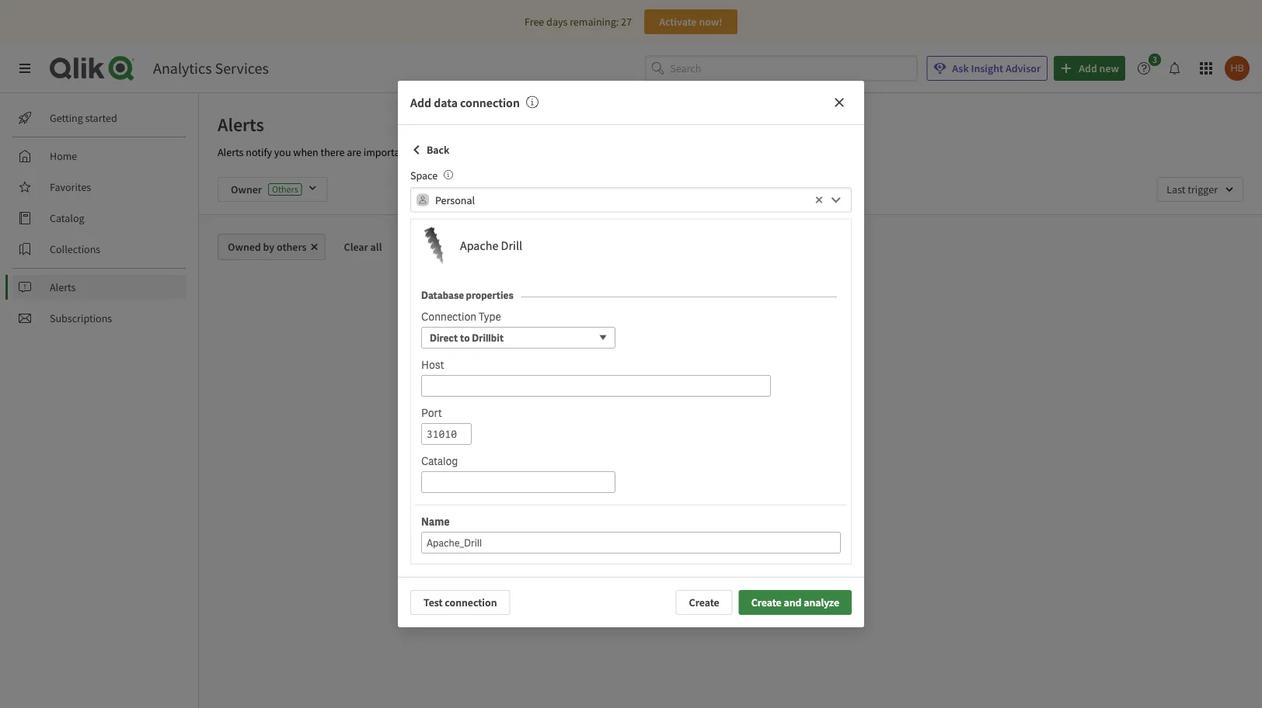 Task type: describe. For each thing, give the bounding box(es) containing it.
collections link
[[12, 237, 187, 262]]

when
[[293, 145, 318, 159]]

there
[[321, 145, 345, 159]]

create for create and analyze
[[751, 596, 782, 610]]

remaining:
[[570, 15, 619, 29]]

insight
[[971, 61, 1004, 75]]

free
[[525, 15, 544, 29]]

choose the space to which you would like to add this connection. a space allows you to share and control access to items. tooltip
[[438, 169, 453, 183]]

ask insight advisor button
[[927, 56, 1048, 81]]

connection inside button
[[445, 596, 497, 610]]

27
[[621, 15, 632, 29]]

navigation pane element
[[0, 99, 198, 337]]

and
[[784, 596, 802, 610]]

getting started
[[50, 111, 117, 125]]

space
[[410, 169, 438, 183]]

apache drill
[[460, 238, 522, 254]]

add data connection
[[410, 95, 520, 110]]

apache
[[460, 238, 499, 254]]

owned
[[228, 240, 261, 254]]

activate now! link
[[644, 9, 738, 34]]

drill
[[501, 238, 522, 254]]

favorites
[[50, 180, 91, 194]]

Search text field
[[670, 56, 917, 81]]

back button
[[410, 138, 450, 162]]

owned by others button
[[218, 234, 325, 260]]

catalog link
[[12, 206, 187, 231]]

activate now!
[[659, 15, 723, 29]]

alerts link
[[12, 275, 187, 300]]

searchbar element
[[645, 56, 917, 81]]

last trigger image
[[1157, 177, 1244, 202]]

home link
[[12, 144, 187, 169]]

close sidebar menu image
[[19, 62, 31, 75]]

in
[[451, 145, 460, 159]]

data.
[[485, 145, 508, 159]]

clear
[[344, 240, 368, 254]]

create and analyze button
[[739, 591, 852, 616]]

notify
[[246, 145, 272, 159]]

Space text field
[[435, 187, 812, 213]]

days
[[547, 15, 568, 29]]

all
[[370, 240, 382, 254]]

favorites link
[[12, 175, 187, 200]]

analytics
[[153, 59, 212, 78]]



Task type: locate. For each thing, give the bounding box(es) containing it.
getting started link
[[12, 106, 187, 131]]

data
[[434, 95, 458, 110]]

important
[[364, 145, 410, 159]]

add data connection dialog
[[398, 81, 864, 628]]

analytics services element
[[153, 59, 269, 78]]

create and analyze
[[751, 596, 839, 610]]

others
[[277, 240, 307, 254]]

0 horizontal spatial create
[[689, 596, 720, 610]]

create button
[[676, 591, 733, 616]]

connection right test
[[445, 596, 497, 610]]

clear all button
[[332, 234, 394, 260]]

back
[[427, 143, 450, 157]]

0 vertical spatial connection
[[460, 95, 520, 110]]

alerts up notify
[[218, 113, 264, 136]]

your
[[462, 145, 483, 159]]

alerts left notify
[[218, 145, 244, 159]]

2 create from the left
[[751, 596, 782, 610]]

getting
[[50, 111, 83, 125]]

test connection
[[424, 596, 497, 610]]

are
[[347, 145, 361, 159]]

1 vertical spatial alerts
[[218, 145, 244, 159]]

started
[[85, 111, 117, 125]]

advisor
[[1006, 61, 1041, 75]]

ask
[[952, 61, 969, 75]]

by
[[263, 240, 275, 254]]

choose the space to which you would like to add this connection. a space allows you to share and control access to items. image
[[444, 170, 453, 180]]

create
[[689, 596, 720, 610], [751, 596, 782, 610]]

ask insight advisor
[[952, 61, 1041, 75]]

alerts up subscriptions
[[50, 281, 76, 295]]

connection
[[460, 95, 520, 110], [445, 596, 497, 610]]

filters region
[[199, 165, 1262, 215]]

activate
[[659, 15, 697, 29]]

1 create from the left
[[689, 596, 720, 610]]

1 vertical spatial connection
[[445, 596, 497, 610]]

connection right data
[[460, 95, 520, 110]]

home
[[50, 149, 77, 163]]

add
[[410, 95, 431, 110]]

services
[[215, 59, 269, 78]]

now!
[[699, 15, 723, 29]]

subscriptions link
[[12, 306, 187, 331]]

apache drill image
[[415, 227, 452, 265]]

collections
[[50, 243, 100, 257]]

2 vertical spatial alerts
[[50, 281, 76, 295]]

test
[[424, 596, 443, 610]]

1 horizontal spatial create
[[751, 596, 782, 610]]

analytics services
[[153, 59, 269, 78]]

0 vertical spatial alerts
[[218, 113, 264, 136]]

alerts notify you when there are important changes in your data.
[[218, 145, 508, 159]]

analyze
[[804, 596, 839, 610]]

changes
[[412, 145, 449, 159]]

test connection button
[[410, 591, 510, 616]]

alerts
[[218, 113, 264, 136], [218, 145, 244, 159], [50, 281, 76, 295]]

clear all
[[344, 240, 382, 254]]

owned by others
[[228, 240, 307, 254]]

create for create
[[689, 596, 720, 610]]

create inside button
[[751, 596, 782, 610]]

catalog
[[50, 211, 84, 225]]

create inside 'button'
[[689, 596, 720, 610]]

subscriptions
[[50, 312, 112, 326]]

you
[[274, 145, 291, 159]]

alerts inside navigation pane element
[[50, 281, 76, 295]]

free days remaining: 27
[[525, 15, 632, 29]]



Task type: vqa. For each thing, say whether or not it's contained in the screenshot.
'changes'
yes



